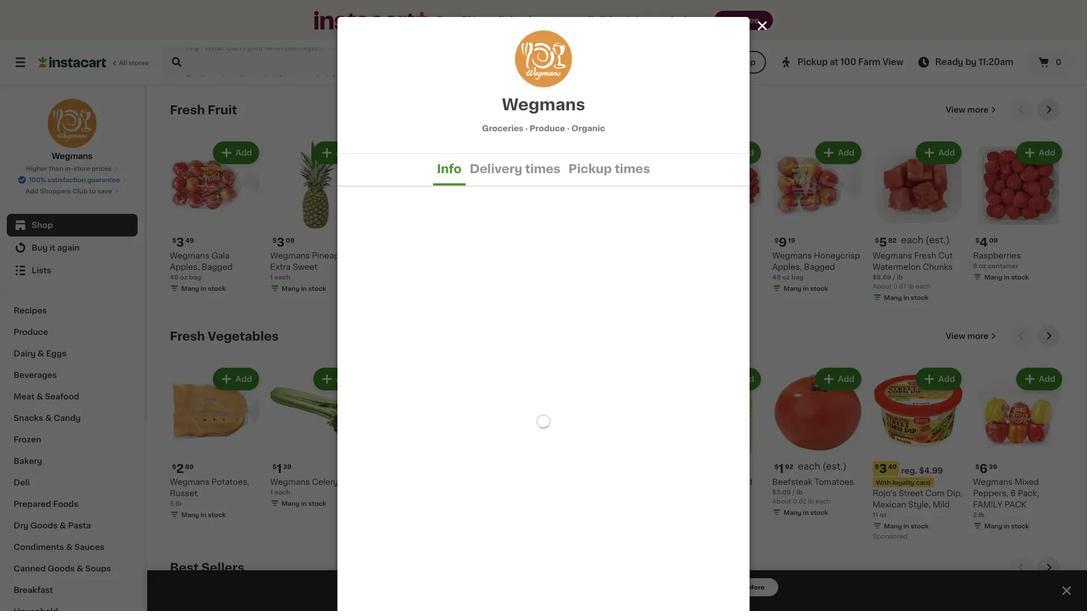 Task type: vqa. For each thing, say whether or not it's contained in the screenshot.


Task type: describe. For each thing, give the bounding box(es) containing it.
treatment tracker modal dialog
[[147, 571, 1088, 612]]

/ inside the "beefsteak tomatoes $3.09 / lb about 0.62 lb each"
[[793, 489, 796, 496]]

pickup for pickup times
[[569, 163, 612, 175]]

frozen link
[[7, 429, 138, 451]]

meat
[[14, 393, 35, 401]]

back
[[511, 16, 535, 25]]

many in stock for pineapple,
[[282, 285, 326, 292]]

beefsteak tomatoes $3.09 / lb about 0.62 lb each
[[773, 478, 854, 505]]

0 vertical spatial 5
[[880, 237, 888, 249]]

$8.69
[[873, 274, 892, 280]]

condiments
[[14, 544, 64, 552]]

each inside the wegmans celery, 24ct 1 each
[[275, 489, 290, 496]]

produce link
[[7, 322, 138, 343]]

tomatoes
[[815, 478, 854, 486]]

$ 5 82
[[876, 237, 897, 249]]

container
[[988, 263, 1019, 269]]

$ 1 39
[[273, 463, 292, 475]]

product group containing 5
[[873, 139, 965, 304]]

39 for 1
[[283, 464, 292, 470]]

style,
[[909, 501, 931, 509]]

lb right 0.67
[[909, 283, 915, 289]]

times for pickup times
[[615, 163, 650, 175]]

prepared
[[14, 501, 51, 509]]

ready
[[936, 58, 964, 66]]

street
[[899, 490, 924, 498]]

49 for $ 3 49 reg. $4.99 with loyalty card rojo's street corn dip, mexican style, mild 11 oz
[[889, 464, 897, 470]]

lb right 0.62
[[809, 498, 815, 505]]

many down 0.62
[[784, 510, 802, 516]]

stock for celery,
[[309, 501, 326, 507]]

higher
[[26, 166, 47, 172]]

loyalty
[[893, 480, 915, 486]]

in for pineapple,
[[301, 285, 307, 292]]

canned goods & soups
[[14, 565, 111, 573]]

stock down the "beefsteak tomatoes $3.09 / lb about 0.62 lb each"
[[811, 510, 829, 516]]

3 inside $ 3 49 reg. $4.99 with loyalty card rojo's street corn dip, mexican style, mild 11 oz
[[880, 463, 888, 475]]

deli
[[14, 479, 30, 487]]

order!
[[657, 16, 688, 25]]

bagged for 3
[[202, 263, 233, 271]]

extra
[[270, 263, 291, 271]]

mixed
[[1015, 478, 1040, 486]]

dairy & eggs link
[[7, 343, 138, 365]]

bakery link
[[7, 451, 138, 473]]

1 up the wegmans celery, 24ct 1 each
[[277, 463, 282, 475]]

(est.) for 1
[[823, 462, 847, 472]]

in for 6
[[1005, 274, 1010, 280]]

in for gala
[[201, 285, 207, 292]]

buy it again link
[[7, 237, 138, 259]]

$ inside '$ 1 92'
[[775, 464, 779, 470]]

free
[[743, 16, 760, 24]]

with loyalty card price $3.49. original price $4.99. element
[[873, 462, 965, 477]]

wegmans link
[[47, 99, 97, 162]]

each inside the "beefsteak tomatoes $3.09 / lb about 0.62 lb each"
[[816, 498, 832, 505]]

lettuce
[[705, 490, 736, 498]]

$ inside '$ 5 82'
[[876, 237, 880, 244]]

82
[[889, 237, 897, 244]]

product group containing 2
[[170, 366, 261, 522]]

(est.) for 5
[[926, 236, 950, 245]]

all
[[119, 60, 127, 66]]

instacart logo image
[[39, 56, 107, 69]]

wegmans fresh cut watermelon chunks $8.69 / lb about 0.67 lb each
[[873, 252, 953, 289]]

0.67
[[894, 283, 907, 289]]

bakery
[[14, 458, 42, 466]]

view more for 6
[[946, 333, 989, 340]]

dairy & eggs
[[14, 350, 67, 358]]

24ct
[[343, 478, 361, 486]]

produce inside "link"
[[14, 329, 48, 337]]

bag for 3
[[189, 274, 201, 280]]

many in stock for celery,
[[282, 501, 326, 507]]

5%
[[461, 16, 477, 25]]

by
[[966, 58, 977, 66]]

5 inside wegmans potatoes, russet 5 lb
[[170, 501, 174, 507]]

3 for wegmans gala apples, bagged
[[176, 237, 184, 249]]

view for 6
[[946, 333, 966, 340]]

many for pineapple,
[[282, 285, 300, 292]]

on
[[537, 16, 550, 25]]

wegmans for pineapple,
[[270, 252, 310, 260]]

pineapple,
[[312, 252, 354, 260]]

view for 9
[[946, 106, 966, 114]]

wegmans up groceries · produce · organic
[[502, 97, 586, 112]]

celery,
[[312, 478, 341, 486]]

lists
[[32, 267, 51, 275]]

express icon image
[[314, 11, 428, 30]]

$ for wegmans pineapple, extra sweet
[[273, 237, 277, 244]]

oz inside $ 3 49 reg. $4.99 with loyalty card rojo's street corn dip, mexican style, mild 11 oz
[[880, 512, 888, 518]]

save
[[97, 188, 112, 195]]

candy
[[54, 415, 81, 423]]

wegmans honeycrisp apples, bagged 48 oz bag
[[773, 252, 861, 280]]

stock for pineapple,
[[309, 285, 326, 292]]

farm
[[859, 58, 881, 66]]

corn
[[926, 490, 945, 498]]

delivery
[[470, 163, 523, 175]]

stock down "wegmans fresh cut watermelon chunks $8.69 / lb about 0.67 lb each"
[[911, 295, 929, 301]]

canned goods & soups link
[[7, 559, 138, 580]]

snacks
[[14, 415, 43, 423]]

oz inside wegmans honeycrisp apples, bagged 48 oz bag
[[783, 274, 790, 280]]

92
[[786, 464, 794, 470]]

1 inside $1.92 each (estimated) element
[[779, 463, 784, 475]]

delivery times
[[470, 163, 561, 175]]

best sellers
[[170, 562, 245, 574]]

prepared foods
[[14, 501, 78, 509]]

wegmans celery, 24ct 1 each
[[270, 478, 361, 496]]

many in stock for honeycrisp
[[784, 285, 829, 292]]

dip,
[[947, 490, 963, 498]]

meat & seafood link
[[7, 386, 138, 408]]

$6.89 element
[[672, 235, 764, 250]]

in for 3
[[904, 523, 910, 530]]

1 vertical spatial wegmans logo image
[[47, 99, 97, 148]]

than
[[49, 166, 63, 172]]

gala
[[212, 252, 230, 260]]

pack,
[[1018, 490, 1040, 498]]

snacks & candy link
[[7, 408, 138, 429]]

meat & seafood
[[14, 393, 79, 401]]

6 inside wegmans mixed peppers, 6 pack, family pack 2 lb
[[1011, 490, 1016, 498]]

times for delivery times
[[525, 163, 561, 175]]

many for gala
[[181, 285, 199, 292]]

each inside wegmans pineapple, extra sweet 1 each
[[275, 274, 290, 280]]

beverages
[[14, 372, 57, 380]]

$3.09
[[773, 489, 791, 496]]

0 vertical spatial produce
[[530, 124, 566, 132]]

1 inside the wegmans celery, 24ct 1 each
[[270, 489, 273, 496]]

many down 0.67
[[885, 295, 903, 301]]

lb inside wegmans mixed peppers, 6 pack, family pack 2 lb
[[979, 512, 985, 518]]

pickup button
[[700, 51, 766, 74]]

in down 0.67
[[904, 295, 910, 301]]

in down 0.62
[[804, 510, 809, 516]]

fresh inside "wegmans fresh cut watermelon chunks $8.69 / lb about 0.67 lb each"
[[915, 252, 937, 260]]

stock for 3
[[911, 523, 929, 530]]

lb up 0.62
[[797, 489, 803, 496]]

in for celery,
[[301, 501, 307, 507]]

honeycrisp
[[814, 252, 861, 260]]

100
[[841, 58, 857, 66]]

card
[[917, 480, 931, 486]]

many in stock for potatoes,
[[181, 512, 226, 518]]

mild
[[933, 501, 950, 509]]

many for 3
[[885, 523, 903, 530]]

beverages link
[[7, 365, 138, 386]]

higher than in-store prices link
[[26, 164, 119, 173]]

about inside "wegmans fresh cut watermelon chunks $8.69 / lb about 0.67 lb each"
[[873, 283, 892, 289]]

product group containing 4
[[974, 139, 1065, 284]]

each (est.) for 5
[[902, 236, 950, 245]]

$ 3 49
[[172, 237, 194, 249]]

each right 92
[[798, 462, 821, 472]]

wegmans gala apples, bagged 48 oz bag
[[170, 252, 233, 280]]

close modal image
[[756, 19, 770, 33]]

pickup times
[[569, 163, 650, 175]]

club
[[72, 188, 88, 195]]

$ 3 49 reg. $4.99 with loyalty card rojo's street corn dip, mexican style, mild 11 oz
[[873, 463, 963, 518]]

every
[[552, 16, 580, 25]]

in for potatoes,
[[201, 512, 207, 518]]

$1.79 element
[[672, 462, 764, 477]]

breakfast link
[[7, 580, 138, 602]]

canned
[[14, 565, 46, 573]]

dry
[[14, 522, 29, 530]]

each (est.) for 1
[[798, 462, 847, 472]]

wegmans for potatoes,
[[170, 478, 210, 486]]

1 · from the left
[[526, 124, 528, 132]]

0.62
[[793, 498, 807, 505]]

buy
[[32, 244, 48, 252]]

100% satisfaction guarantee
[[29, 177, 120, 183]]

many in stock down 0.62
[[784, 510, 829, 516]]

in-
[[65, 166, 74, 172]]

wegmans inside 'link'
[[52, 152, 93, 160]]

info
[[437, 163, 462, 175]]

item carousel region containing fresh vegetables
[[170, 325, 1065, 548]]

item carousel region containing best sellers
[[170, 557, 1065, 612]]

many for honeycrisp
[[784, 285, 802, 292]]

1 inside wegmans pineapple, extra sweet 1 each
[[270, 274, 273, 280]]

& for snacks
[[45, 415, 52, 423]]

goods for dry
[[30, 522, 58, 530]]

sellers
[[202, 562, 245, 574]]

guarantee
[[87, 177, 120, 183]]



Task type: locate. For each thing, give the bounding box(es) containing it.
(est.) inside $1.92 each (estimated) element
[[823, 462, 847, 472]]

0 horizontal spatial 39
[[283, 464, 292, 470]]

bag inside wegmans honeycrisp apples, bagged 48 oz bag
[[792, 274, 804, 280]]

49 inside $ 3 49 reg. $4.99 with loyalty card rojo's street corn dip, mexican style, mild 11 oz
[[889, 464, 897, 470]]

$
[[172, 237, 176, 244], [775, 237, 779, 244], [273, 237, 277, 244], [876, 237, 880, 244], [976, 237, 980, 244], [172, 464, 176, 470], [775, 464, 779, 470], [273, 464, 277, 470], [876, 464, 880, 470], [976, 464, 980, 470]]

2 view more button from the top
[[942, 325, 1002, 348]]

0 vertical spatial about
[[873, 283, 892, 289]]

wegmans down $ 3 09
[[270, 252, 310, 260]]

1 vertical spatial goods
[[48, 565, 75, 573]]

rojo's
[[873, 490, 897, 498]]

48 inside wegmans honeycrisp apples, bagged 48 oz bag
[[773, 274, 781, 280]]

wegmans inside the wegmans celery, 24ct 1 each
[[270, 478, 310, 486]]

$ for wegmans mixed peppers, 6 pack, family pack
[[976, 464, 980, 470]]

many up sponsored badge image
[[885, 523, 903, 530]]

0 horizontal spatial produce
[[14, 329, 48, 337]]

product group containing 6
[[974, 366, 1065, 533]]

$ inside $ 3 09
[[273, 237, 277, 244]]

$ up with
[[876, 464, 880, 470]]

dry goods & pasta link
[[7, 516, 138, 537]]

lists link
[[7, 259, 138, 282]]

0 horizontal spatial 49
[[185, 237, 194, 244]]

fresh for 6
[[170, 331, 205, 342]]

1 item carousel region from the top
[[170, 99, 1065, 316]]

$ for raspberries
[[976, 237, 980, 244]]

apples, inside wegmans honeycrisp apples, bagged 48 oz bag
[[773, 263, 803, 271]]

in down pack
[[1005, 523, 1010, 530]]

many down extra at the top left of the page
[[282, 285, 300, 292]]

$ inside the $ 3 49
[[172, 237, 176, 244]]

wegmans inside wegmans potatoes, russet 5 lb
[[170, 478, 210, 486]]

/
[[893, 274, 896, 280], [793, 489, 796, 496]]

each (est.) inside $1.92 each (estimated) element
[[798, 462, 847, 472]]

1 vertical spatial 5
[[170, 501, 174, 507]]

2 more from the top
[[968, 333, 989, 340]]

item carousel region
[[170, 99, 1065, 316], [170, 325, 1065, 548], [170, 557, 1065, 612]]

11
[[873, 512, 879, 518]]

2 bag from the left
[[792, 274, 804, 280]]

frozen
[[14, 436, 41, 444]]

2 vertical spatial 6
[[1011, 490, 1016, 498]]

1 more from the top
[[968, 106, 989, 114]]

bag inside wegmans gala apples, bagged 48 oz bag
[[189, 274, 201, 280]]

apples, inside wegmans gala apples, bagged 48 oz bag
[[170, 263, 200, 271]]

09 for 3
[[286, 237, 295, 244]]

more button
[[735, 579, 779, 597]]

09 up extra at the top left of the page
[[286, 237, 295, 244]]

about inside the "beefsteak tomatoes $3.09 / lb about 0.62 lb each"
[[773, 498, 792, 505]]

sweet
[[293, 263, 318, 271]]

2 48 from the left
[[773, 274, 781, 280]]

0 vertical spatial 6
[[974, 263, 978, 269]]

2 horizontal spatial pickup
[[798, 58, 828, 66]]

$ 1 92
[[775, 463, 794, 475]]

more for 6
[[968, 333, 989, 340]]

wegmans inside wegmans pineapple, extra sweet 1 each
[[270, 252, 310, 260]]

$ inside $ 1 39
[[273, 464, 277, 470]]

each
[[902, 236, 924, 245], [275, 274, 290, 280], [916, 283, 932, 289], [798, 462, 821, 472], [275, 489, 290, 496], [816, 498, 832, 505]]

$ 3 09
[[273, 237, 295, 249]]

1 vertical spatial 49
[[889, 464, 897, 470]]

2 apples, from the left
[[773, 263, 803, 271]]

/ down watermelon
[[893, 274, 896, 280]]

1 vertical spatial fresh
[[915, 252, 937, 260]]

stock down container
[[1012, 274, 1030, 280]]

wegmans for celery,
[[270, 478, 310, 486]]

stock for gala
[[208, 285, 226, 292]]

09 inside $ 4 09
[[990, 237, 999, 244]]

1 horizontal spatial 49
[[889, 464, 897, 470]]

apples, down the $ 3 49
[[170, 263, 200, 271]]

stock for mixed
[[1012, 523, 1030, 530]]

$ up the peppers,
[[976, 464, 980, 470]]

many in stock up sponsored badge image
[[885, 523, 929, 530]]

wegmans down $ 9 19
[[773, 252, 812, 260]]

breakfast
[[14, 587, 53, 595]]

49 left reg.
[[889, 464, 897, 470]]

& left candy
[[45, 415, 52, 423]]

1 vertical spatial view more
[[946, 333, 989, 340]]

2 horizontal spatial 6
[[1011, 490, 1016, 498]]

1 horizontal spatial 3
[[277, 237, 285, 249]]

view more button for 6
[[942, 325, 1002, 348]]

pickup for pickup
[[728, 58, 756, 66]]

1 vertical spatial more
[[968, 333, 989, 340]]

oz inside wegmans gala apples, bagged 48 oz bag
[[180, 274, 188, 280]]

(est.) up tomatoes
[[823, 462, 847, 472]]

each inside "wegmans fresh cut watermelon chunks $8.69 / lb about 0.67 lb each"
[[916, 283, 932, 289]]

$ up the 'raspberries'
[[976, 237, 980, 244]]

wegmans inside wegmans mixed peppers, 6 pack, family pack 2 lb
[[974, 478, 1013, 486]]

product group containing 9
[[773, 139, 864, 295]]

1 horizontal spatial 39
[[989, 464, 998, 470]]

39 up the wegmans celery, 24ct 1 each
[[283, 464, 292, 470]]

2 39 from the left
[[989, 464, 998, 470]]

48 for 9
[[773, 274, 781, 280]]

2 · from the left
[[567, 124, 570, 132]]

1 bagged from the left
[[202, 263, 233, 271]]

0 horizontal spatial times
[[525, 163, 561, 175]]

3
[[176, 237, 184, 249], [277, 237, 285, 249], [880, 463, 888, 475]]

add shoppers club to save
[[25, 188, 112, 195]]

about
[[873, 283, 892, 289], [773, 498, 792, 505]]

lb up 0.67
[[898, 274, 904, 280]]

2 09 from the left
[[990, 237, 999, 244]]

0 vertical spatial fresh
[[170, 104, 205, 116]]

0 horizontal spatial 5
[[170, 501, 174, 507]]

1 horizontal spatial bag
[[792, 274, 804, 280]]

2 bagged from the left
[[805, 263, 836, 271]]

2 vertical spatial fresh
[[170, 331, 205, 342]]

times inside tab
[[615, 163, 650, 175]]

many in stock for 6
[[985, 274, 1030, 280]]

$ for wegmans potatoes, russet
[[172, 464, 176, 470]]

09 right 4
[[990, 237, 999, 244]]

2 vertical spatial item carousel region
[[170, 557, 1065, 612]]

$ for wegmans celery, 24ct
[[273, 464, 277, 470]]

bag down $ 9 19
[[792, 274, 804, 280]]

in down container
[[1005, 274, 1010, 280]]

apples, down $ 9 19
[[773, 263, 803, 271]]

sponsored badge image
[[873, 534, 908, 541]]

many in stock down wegmans potatoes, russet 5 lb
[[181, 512, 226, 518]]

delivery times tab
[[466, 154, 565, 186]]

0 vertical spatial more
[[968, 106, 989, 114]]

oz down the $ 3 49
[[180, 274, 188, 280]]

09 inside $ 3 09
[[286, 237, 295, 244]]

view
[[883, 58, 904, 66], [946, 106, 966, 114], [946, 333, 966, 340]]

$ up the wegmans celery, 24ct 1 each
[[273, 464, 277, 470]]

1 horizontal spatial each (est.)
[[902, 236, 950, 245]]

0 horizontal spatial pickup
[[569, 163, 612, 175]]

· left 'organic'
[[567, 124, 570, 132]]

produce down "recipes"
[[14, 329, 48, 337]]

0 horizontal spatial (est.)
[[823, 462, 847, 472]]

in
[[1005, 274, 1010, 280], [201, 285, 207, 292], [804, 285, 809, 292], [301, 285, 307, 292], [904, 295, 910, 301], [301, 501, 307, 507], [804, 510, 809, 516], [201, 512, 207, 518], [904, 523, 910, 530], [1005, 523, 1010, 530]]

2 times from the left
[[615, 163, 650, 175]]

6 inside raspberries 6 oz container
[[974, 263, 978, 269]]

100%
[[29, 177, 46, 183]]

wegmans inside "wegmans fresh cut watermelon chunks $8.69 / lb about 0.67 lb each"
[[873, 252, 913, 260]]

(est.) inside $5.82 each (estimated) element
[[926, 236, 950, 245]]

earn
[[437, 16, 459, 25]]

many
[[985, 274, 1003, 280], [181, 285, 199, 292], [784, 285, 802, 292], [282, 285, 300, 292], [885, 295, 903, 301], [282, 501, 300, 507], [784, 510, 802, 516], [181, 512, 199, 518], [885, 523, 903, 530], [985, 523, 1003, 530]]

wegmans for gala
[[170, 252, 210, 260]]

apples, for 9
[[773, 263, 803, 271]]

wegmans up watermelon
[[873, 252, 913, 260]]

48 down the $ 3 49
[[170, 274, 179, 280]]

apples, for 3
[[170, 263, 200, 271]]

1 horizontal spatial pickup
[[728, 58, 756, 66]]

each (est.) up tomatoes
[[798, 462, 847, 472]]

stock down wegmans pineapple, extra sweet 1 each
[[309, 285, 326, 292]]

& left pasta
[[60, 522, 66, 530]]

$ 2 89
[[172, 463, 194, 475]]

1 apples, from the left
[[170, 263, 200, 271]]

89
[[185, 464, 194, 470]]

bagged inside wegmans honeycrisp apples, bagged 48 oz bag
[[805, 263, 836, 271]]

wegmans
[[502, 97, 586, 112], [52, 152, 93, 160], [170, 252, 210, 260], [773, 252, 812, 260], [270, 252, 310, 260], [873, 252, 913, 260], [170, 478, 210, 486], [270, 478, 310, 486], [672, 478, 712, 486], [974, 478, 1013, 486]]

about down '$3.09'
[[773, 498, 792, 505]]

/ down beefsteak
[[793, 489, 796, 496]]

0 vertical spatial 49
[[185, 237, 194, 244]]

1 times from the left
[[525, 163, 561, 175]]

stock down wegmans potatoes, russet 5 lb
[[208, 512, 226, 518]]

higher than in-store prices
[[26, 166, 112, 172]]

fresh
[[170, 104, 205, 116], [915, 252, 937, 260], [170, 331, 205, 342]]

0 vertical spatial /
[[893, 274, 896, 280]]

2 vertical spatial view
[[946, 333, 966, 340]]

lb down family
[[979, 512, 985, 518]]

ready by 11:20am
[[936, 58, 1014, 66]]

many in stock for 3
[[885, 523, 929, 530]]

wegmans potatoes, russet 5 lb
[[170, 478, 250, 507]]

$1.92 each (estimated) element
[[773, 462, 864, 477]]

0 vertical spatial goods
[[30, 522, 58, 530]]

tab list containing info
[[338, 154, 750, 186]]

1 09 from the left
[[286, 237, 295, 244]]

many down container
[[985, 274, 1003, 280]]

fresh vegetables
[[170, 331, 279, 342]]

1 horizontal spatial 6
[[980, 463, 988, 475]]

main content
[[147, 85, 1088, 612]]

pickup inside popup button
[[798, 58, 828, 66]]

bag for 9
[[792, 274, 804, 280]]

4
[[980, 237, 989, 249]]

view more button for 9
[[942, 99, 1002, 121]]

stock down wegmans honeycrisp apples, bagged 48 oz bag
[[811, 285, 829, 292]]

bagged down honeycrisp on the right top
[[805, 263, 836, 271]]

pickup down 'organic'
[[569, 163, 612, 175]]

0 horizontal spatial bag
[[189, 274, 201, 280]]

& for condiments
[[66, 544, 73, 552]]

in down the wegmans celery, 24ct 1 each
[[301, 501, 307, 507]]

main content containing fresh fruit
[[147, 85, 1088, 612]]

0 vertical spatial item carousel region
[[170, 99, 1065, 316]]

many for celery,
[[282, 501, 300, 507]]

6 down the 'raspberries'
[[974, 263, 978, 269]]

many for mixed
[[985, 523, 1003, 530]]

in up sponsored badge image
[[904, 523, 910, 530]]

about down $8.69
[[873, 283, 892, 289]]

watermelon
[[873, 263, 921, 271]]

wegmans up the higher than in-store prices link
[[52, 152, 93, 160]]

0 horizontal spatial 3
[[176, 237, 184, 249]]

6 up pack
[[1011, 490, 1016, 498]]

$ inside $ 9 19
[[775, 237, 779, 244]]

dairy
[[14, 350, 36, 358]]

2 inside wegmans mixed peppers, 6 pack, family pack 2 lb
[[974, 512, 978, 518]]

oz down $ 9 19
[[783, 274, 790, 280]]

(est.) up cut
[[926, 236, 950, 245]]

5 down russet
[[170, 501, 174, 507]]

/ inside "wegmans fresh cut watermelon chunks $8.69 / lb about 0.67 lb each"
[[893, 274, 896, 280]]

1 vertical spatial 6
[[980, 463, 988, 475]]

produce
[[530, 124, 566, 132], [14, 329, 48, 337]]

0 horizontal spatial 6
[[974, 263, 978, 269]]

fresh left the "vegetables"
[[170, 331, 205, 342]]

$ left 92
[[775, 464, 779, 470]]

product group
[[170, 139, 261, 295], [270, 139, 362, 295], [371, 139, 462, 304], [471, 139, 563, 301], [572, 139, 663, 284], [672, 139, 764, 270], [773, 139, 864, 295], [873, 139, 965, 304], [974, 139, 1065, 284], [170, 366, 261, 522], [270, 366, 362, 511], [672, 366, 764, 522], [773, 366, 864, 520], [873, 366, 965, 544], [974, 366, 1065, 533], [270, 598, 362, 612], [672, 598, 764, 612]]

russet
[[170, 490, 198, 498]]

more
[[748, 585, 765, 591]]

vegetables
[[208, 331, 279, 342]]

wegmans for mixed
[[974, 478, 1013, 486]]

3 for wegmans pineapple, extra sweet
[[277, 237, 285, 249]]

$ left 19 on the right top
[[775, 237, 779, 244]]

dry goods & pasta
[[14, 522, 91, 530]]

& left eggs
[[38, 350, 44, 358]]

1 horizontal spatial 48
[[773, 274, 781, 280]]

stock down wegmans gala apples, bagged 48 oz bag
[[208, 285, 226, 292]]

many for 6
[[985, 274, 1003, 280]]

$ left 82
[[876, 237, 880, 244]]

wegmans logo image down on
[[516, 31, 572, 87]]

1 left 92
[[779, 463, 784, 475]]

wegmans inside wegmans honeycrisp apples, bagged 48 oz bag
[[773, 252, 812, 260]]

39 for 6
[[989, 464, 998, 470]]

$ for wegmans gala apples, bagged
[[172, 237, 176, 244]]

2 left 89
[[176, 463, 184, 475]]

1 horizontal spatial 09
[[990, 237, 999, 244]]

each (est.) inside $5.82 each (estimated) element
[[902, 236, 950, 245]]

1 vertical spatial 2
[[974, 512, 978, 518]]

prices
[[92, 166, 112, 172]]

wegmans up iceberg
[[672, 478, 712, 486]]

$ inside $ 3 49 reg. $4.99 with loyalty card rojo's street corn dip, mexican style, mild 11 oz
[[876, 464, 880, 470]]

lb inside wegmans potatoes, russet 5 lb
[[176, 501, 182, 507]]

0 horizontal spatial 48
[[170, 274, 179, 280]]

0 horizontal spatial about
[[773, 498, 792, 505]]

each (est.) up cut
[[902, 236, 950, 245]]

0 horizontal spatial /
[[793, 489, 796, 496]]

& left "soups"
[[77, 565, 83, 573]]

1 vertical spatial item carousel region
[[170, 325, 1065, 548]]

100% satisfaction guarantee button
[[18, 173, 127, 185]]

0 horizontal spatial bagged
[[202, 263, 233, 271]]

1 vertical spatial /
[[793, 489, 796, 496]]

3 up extra at the top left of the page
[[277, 237, 285, 249]]

0 vertical spatial view more button
[[942, 99, 1002, 121]]

1 horizontal spatial ·
[[567, 124, 570, 132]]

0 horizontal spatial ·
[[526, 124, 528, 132]]

view more for 9
[[946, 106, 989, 114]]

1 horizontal spatial wegmans logo image
[[516, 31, 572, 87]]

wegmans down the $ 3 49
[[170, 252, 210, 260]]

& for meat
[[37, 393, 43, 401]]

wegmans logo image
[[516, 31, 572, 87], [47, 99, 97, 148]]

family
[[974, 501, 1003, 509]]

· right groceries
[[526, 124, 528, 132]]

None search field
[[162, 46, 596, 78]]

6 for $
[[980, 463, 988, 475]]

$5.82 each (estimated) element
[[873, 235, 965, 250]]

pickup inside "button"
[[728, 58, 756, 66]]

many in stock down container
[[985, 274, 1030, 280]]

11:20am
[[979, 58, 1014, 66]]

try free
[[728, 16, 760, 24]]

many in stock down wegmans honeycrisp apples, bagged 48 oz bag
[[784, 285, 829, 292]]

2 horizontal spatial 3
[[880, 463, 888, 475]]

pickup at 100 farm view button
[[780, 46, 904, 78]]

6 up the peppers,
[[980, 463, 988, 475]]

stock
[[1012, 274, 1030, 280], [208, 285, 226, 292], [811, 285, 829, 292], [309, 285, 326, 292], [911, 295, 929, 301], [309, 501, 326, 507], [811, 510, 829, 516], [208, 512, 226, 518], [911, 523, 929, 530], [1012, 523, 1030, 530]]

wegmans for fresh
[[873, 252, 913, 260]]

fresh fruit
[[170, 104, 237, 116]]

1 vertical spatial each (est.)
[[798, 462, 847, 472]]

oz inside raspberries 6 oz container
[[979, 263, 987, 269]]

cut
[[939, 252, 953, 260]]

1 horizontal spatial produce
[[530, 124, 566, 132]]

0 horizontal spatial 2
[[176, 463, 184, 475]]

1 vertical spatial (est.)
[[823, 462, 847, 472]]

1 vertical spatial view more button
[[942, 325, 1002, 348]]

pickup for pickup at 100 farm view
[[798, 58, 828, 66]]

stock down the wegmans celery, 24ct 1 each
[[309, 501, 326, 507]]

& inside 'link'
[[37, 393, 43, 401]]

1 horizontal spatial apples,
[[773, 263, 803, 271]]

0 vertical spatial (est.)
[[926, 236, 950, 245]]

stock for honeycrisp
[[811, 285, 829, 292]]

wegmans for honeycrisp
[[773, 252, 812, 260]]

in for mixed
[[1005, 523, 1010, 530]]

1 down extra at the top left of the page
[[270, 274, 273, 280]]

5 left 82
[[880, 237, 888, 249]]

(est.)
[[926, 236, 950, 245], [823, 462, 847, 472]]

1 horizontal spatial about
[[873, 283, 892, 289]]

1 vertical spatial about
[[773, 498, 792, 505]]

09
[[286, 237, 295, 244], [990, 237, 999, 244]]

pickup at 100 farm view
[[798, 58, 904, 66]]

wegmans for shredded
[[672, 478, 712, 486]]

more for 9
[[968, 106, 989, 114]]

many for potatoes,
[[181, 512, 199, 518]]

more
[[968, 106, 989, 114], [968, 333, 989, 340]]

at
[[830, 58, 839, 66]]

1 48 from the left
[[170, 274, 179, 280]]

groceries
[[482, 124, 524, 132]]

many down family
[[985, 523, 1003, 530]]

09 for 4
[[990, 237, 999, 244]]

39 up the peppers,
[[989, 464, 998, 470]]

0 horizontal spatial wegmans logo image
[[47, 99, 97, 148]]

3 up wegmans gala apples, bagged 48 oz bag
[[176, 237, 184, 249]]

0 vertical spatial each (est.)
[[902, 236, 950, 245]]

$ inside $ 4 09
[[976, 237, 980, 244]]

1 39 from the left
[[283, 464, 292, 470]]

0 horizontal spatial each (est.)
[[798, 462, 847, 472]]

6 for raspberries
[[974, 263, 978, 269]]

0 vertical spatial view
[[883, 58, 904, 66]]

1 horizontal spatial 5
[[880, 237, 888, 249]]

48 for 3
[[170, 274, 179, 280]]

add shoppers club to save link
[[25, 187, 119, 196]]

many in stock for gala
[[181, 285, 226, 292]]

in down sweet
[[301, 285, 307, 292]]

each down $ 1 39
[[275, 489, 290, 496]]

$ up wegmans gala apples, bagged 48 oz bag
[[172, 237, 176, 244]]

many in stock for mixed
[[985, 523, 1030, 530]]

wegmans inside wegmans gala apples, bagged 48 oz bag
[[170, 252, 210, 260]]

48 inside wegmans gala apples, bagged 48 oz bag
[[170, 274, 179, 280]]

many in stock down pack
[[985, 523, 1030, 530]]

1 view more from the top
[[946, 106, 989, 114]]

try
[[728, 16, 741, 24]]

0 horizontal spatial apples,
[[170, 263, 200, 271]]

1 view more button from the top
[[942, 99, 1002, 121]]

tab list
[[338, 154, 750, 186]]

view more button
[[942, 99, 1002, 121], [942, 325, 1002, 348]]

1 bag from the left
[[189, 274, 201, 280]]

1 horizontal spatial /
[[893, 274, 896, 280]]

fresh for 9
[[170, 104, 205, 116]]

each right 82
[[902, 236, 924, 245]]

bagged inside wegmans gala apples, bagged 48 oz bag
[[202, 263, 233, 271]]

oz down the 'raspberries'
[[979, 263, 987, 269]]

many in stock down 0.67
[[885, 295, 929, 301]]

mexican
[[873, 501, 907, 509]]

1 vertical spatial view
[[946, 106, 966, 114]]

39 inside '$ 6 39'
[[989, 464, 998, 470]]

& for dairy
[[38, 350, 44, 358]]

stock for potatoes,
[[208, 512, 226, 518]]

wegmans inside wegmans shredded iceberg lettuce
[[672, 478, 712, 486]]

pickup inside tab
[[569, 163, 612, 175]]

$ for wegmans honeycrisp apples, bagged
[[775, 237, 779, 244]]

0 horizontal spatial 09
[[286, 237, 295, 244]]

1 horizontal spatial 2
[[974, 512, 978, 518]]

0 vertical spatial wegmans logo image
[[516, 31, 572, 87]]

& right meat
[[37, 393, 43, 401]]

reg.
[[902, 467, 918, 475]]

2 down family
[[974, 512, 978, 518]]

1 horizontal spatial times
[[615, 163, 650, 175]]

wegmans shredded iceberg lettuce
[[672, 478, 753, 498]]

goods for canned
[[48, 565, 75, 573]]

in for honeycrisp
[[804, 285, 809, 292]]

wegmans up russet
[[170, 478, 210, 486]]

oz right 11
[[880, 512, 888, 518]]

2 item carousel region from the top
[[170, 325, 1065, 548]]

each down tomatoes
[[816, 498, 832, 505]]

credit
[[479, 16, 508, 25]]

wegmans down $ 1 39
[[270, 478, 310, 486]]

19
[[789, 237, 796, 244]]

1 vertical spatial produce
[[14, 329, 48, 337]]

times inside tab
[[525, 163, 561, 175]]

pickup left 'at'
[[798, 58, 828, 66]]

1 horizontal spatial bagged
[[805, 263, 836, 271]]

view more
[[946, 106, 989, 114], [946, 333, 989, 340]]

in down wegmans gala apples, bagged 48 oz bag
[[201, 285, 207, 292]]

$ inside '$ 6 39'
[[976, 464, 980, 470]]

49 for $ 3 49
[[185, 237, 194, 244]]

stores
[[129, 60, 149, 66]]

0 vertical spatial 2
[[176, 463, 184, 475]]

many in stock down sweet
[[282, 285, 326, 292]]

2 view more from the top
[[946, 333, 989, 340]]

3 item carousel region from the top
[[170, 557, 1065, 612]]

49 inside the $ 3 49
[[185, 237, 194, 244]]

pickup times tab
[[565, 154, 654, 186]]

potatoes,
[[212, 478, 250, 486]]

$ inside $ 2 89
[[172, 464, 176, 470]]

with
[[877, 480, 891, 486]]

bagged for 9
[[805, 263, 836, 271]]

best
[[170, 562, 199, 574]]

iceberg
[[672, 490, 703, 498]]

info tab
[[433, 154, 466, 186]]

0 vertical spatial view more
[[946, 106, 989, 114]]

each down extra at the top left of the page
[[275, 274, 290, 280]]

39 inside $ 1 39
[[283, 464, 292, 470]]

1 horizontal spatial (est.)
[[926, 236, 950, 245]]

goods down prepared foods
[[30, 522, 58, 530]]

many in stock down the wegmans celery, 24ct 1 each
[[282, 501, 326, 507]]

stock for 6
[[1012, 274, 1030, 280]]

6
[[974, 263, 978, 269], [980, 463, 988, 475], [1011, 490, 1016, 498]]

item carousel region containing fresh fruit
[[170, 99, 1065, 316]]

5
[[880, 237, 888, 249], [170, 501, 174, 507]]



